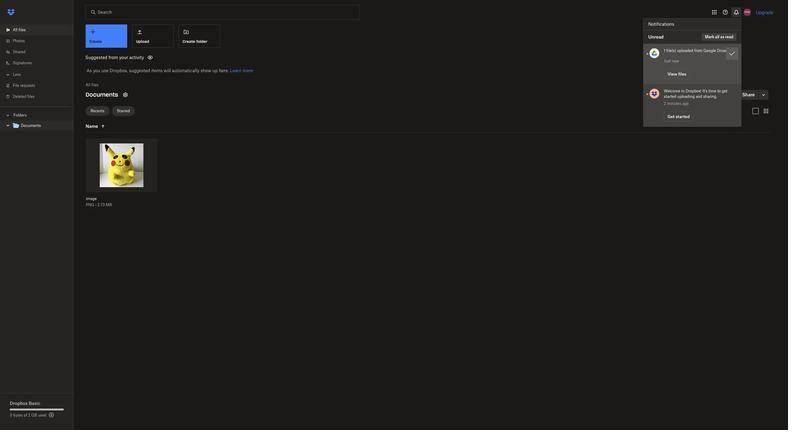 Task type: locate. For each thing, give the bounding box(es) containing it.
0 horizontal spatial documents
[[21, 123, 41, 128]]

you
[[93, 68, 100, 73]]

deleted files link
[[5, 91, 73, 102]]

your
[[119, 55, 128, 60]]

automatically
[[172, 68, 200, 73]]

starred
[[117, 108, 130, 113]]

all up photos
[[13, 28, 18, 32]]

started down welcome
[[664, 94, 677, 99]]

0 vertical spatial shared
[[13, 50, 25, 54]]

started right get
[[676, 114, 690, 119]]

all
[[13, 28, 18, 32], [86, 83, 90, 87]]

files up photos
[[19, 28, 26, 32]]

1 vertical spatial all
[[86, 83, 90, 87]]

file(s)
[[667, 48, 677, 53]]

create folder button
[[179, 24, 220, 48]]

1 vertical spatial started
[[676, 114, 690, 119]]

0 horizontal spatial to
[[682, 89, 685, 93]]

signatures
[[13, 61, 32, 65]]

requests
[[20, 83, 35, 88]]

•
[[95, 203, 97, 207]]

0 vertical spatial all
[[13, 28, 18, 32]]

menu
[[644, 18, 742, 127]]

files right the view
[[679, 71, 687, 76]]

all files up photos
[[13, 28, 26, 32]]

to up the uploading
[[682, 89, 685, 93]]

get
[[722, 89, 728, 93]]

1 horizontal spatial shared
[[675, 92, 688, 97]]

file requests
[[13, 83, 35, 88]]

1 vertical spatial documents
[[21, 123, 41, 128]]

view files
[[668, 71, 687, 76]]

0 vertical spatial from
[[695, 48, 703, 53]]

less
[[13, 72, 21, 77]]

documents link
[[12, 122, 69, 130]]

all inside list item
[[13, 28, 18, 32]]

all files link
[[5, 24, 73, 36], [86, 82, 99, 88]]

upgrade link
[[756, 10, 774, 15]]

available
[[700, 92, 715, 97]]

0 horizontal spatial shared
[[13, 50, 25, 54]]

more
[[243, 68, 253, 73]]

get more space image
[[48, 412, 55, 419]]

file
[[13, 83, 19, 88]]

1 vertical spatial all files
[[86, 83, 99, 87]]

1 horizontal spatial from
[[695, 48, 703, 53]]

0 horizontal spatial from
[[109, 55, 118, 60]]

shared
[[13, 50, 25, 54], [675, 92, 688, 97]]

shared link is available
[[675, 92, 715, 97]]

all files list item
[[0, 24, 73, 36]]

all files link up "shared" link
[[5, 24, 73, 36]]

0 vertical spatial 2
[[664, 101, 667, 106]]

just
[[664, 59, 671, 63]]

0 horizontal spatial all
[[13, 28, 18, 32]]

recents button
[[86, 106, 109, 116]]

1 vertical spatial shared
[[675, 92, 688, 97]]

documents down folders button
[[21, 123, 41, 128]]

activity
[[129, 55, 144, 60]]

mark as read image
[[728, 49, 738, 58]]

from left your
[[109, 55, 118, 60]]

link
[[689, 92, 695, 97]]

up
[[213, 68, 218, 73]]

1 vertical spatial 2
[[28, 413, 30, 418]]

get
[[668, 114, 675, 119]]

started
[[664, 94, 677, 99], [676, 114, 690, 119]]

0 horizontal spatial all files
[[13, 28, 26, 32]]

0
[[10, 413, 12, 418]]

started inside button
[[676, 114, 690, 119]]

dropbox,
[[110, 68, 128, 73]]

None field
[[0, 0, 47, 6]]

all files
[[13, 28, 26, 32], [86, 83, 99, 87]]

all down 'as'
[[86, 83, 90, 87]]

just now
[[664, 59, 680, 63]]

shared link
[[5, 47, 73, 58]]

1 vertical spatial from
[[109, 55, 118, 60]]

0 vertical spatial all files
[[13, 28, 26, 32]]

dropbox
[[10, 401, 28, 406]]

2 left minutes
[[664, 101, 667, 106]]

list
[[0, 21, 73, 107]]

from left google
[[695, 48, 703, 53]]

0 vertical spatial started
[[664, 94, 677, 99]]

uploading
[[678, 94, 695, 99]]

0 vertical spatial documents
[[86, 91, 118, 98]]

files right deleted
[[27, 94, 35, 99]]

2 right of
[[28, 413, 30, 418]]

files inside list item
[[19, 28, 26, 32]]

all files down 'as'
[[86, 83, 99, 87]]

file requests link
[[5, 80, 73, 91]]

create
[[183, 39, 195, 44]]

all
[[716, 35, 720, 39]]

deleted
[[13, 94, 26, 99]]

0 horizontal spatial all files link
[[5, 24, 73, 36]]

1 horizontal spatial to
[[718, 89, 721, 93]]

to left get
[[718, 89, 721, 93]]

documents
[[86, 91, 118, 98], [21, 123, 41, 128]]

all files link down 'as'
[[86, 82, 99, 88]]

time
[[709, 89, 717, 93]]

1 horizontal spatial all files
[[86, 83, 99, 87]]

2
[[664, 101, 667, 106], [28, 413, 30, 418]]

to
[[682, 89, 685, 93], [718, 89, 721, 93]]

1 vertical spatial all files link
[[86, 82, 99, 88]]

from
[[695, 48, 703, 53], [109, 55, 118, 60]]

documents up recents
[[86, 91, 118, 98]]

and
[[696, 94, 703, 99]]

shared up ago
[[675, 92, 688, 97]]

here.
[[219, 68, 229, 73]]

files inside button
[[679, 71, 687, 76]]

image png • 2.73 mb
[[86, 196, 112, 207]]

show
[[201, 68, 211, 73]]

files
[[19, 28, 26, 32], [679, 71, 687, 76], [91, 83, 99, 87], [27, 94, 35, 99]]

1 horizontal spatial 2
[[664, 101, 667, 106]]

menu containing notifications
[[644, 18, 742, 127]]

list containing all files
[[0, 21, 73, 107]]

files down you
[[91, 83, 99, 87]]

shared down photos
[[13, 50, 25, 54]]

mark all as read button
[[703, 33, 737, 41]]



Task type: vqa. For each thing, say whether or not it's contained in the screenshot.
Welcome to Dropbox! It's time to get started uploading and sharing. button
yes



Task type: describe. For each thing, give the bounding box(es) containing it.
2.73
[[98, 203, 105, 207]]

photos link
[[5, 36, 73, 47]]

read
[[726, 35, 734, 39]]

dropbox basic
[[10, 401, 40, 406]]

suggested
[[129, 68, 150, 73]]

from inside button
[[695, 48, 703, 53]]

gb
[[31, 413, 37, 418]]

get started button
[[664, 112, 694, 122]]

minutes
[[668, 101, 682, 106]]

view
[[668, 71, 678, 76]]

folders button
[[0, 110, 73, 120]]

less image
[[5, 72, 11, 78]]

sharing.
[[704, 94, 718, 99]]

2 inside welcome to dropbox! it's time to get started uploading and sharing. 2 minutes ago
[[664, 101, 667, 106]]

1 horizontal spatial documents
[[86, 91, 118, 98]]

of
[[24, 413, 27, 418]]

1 horizontal spatial all
[[86, 83, 90, 87]]

learn
[[230, 68, 242, 73]]

as
[[721, 35, 725, 39]]

2 to from the left
[[718, 89, 721, 93]]

name
[[86, 124, 98, 129]]

welcome to dropbox! it's time to get started uploading and sharing. 2 minutes ago
[[664, 89, 728, 106]]

bytes
[[13, 413, 23, 418]]

starred button
[[112, 106, 135, 116]]

1 file(s) uploaded from google drive button
[[664, 48, 727, 54]]

mb
[[106, 203, 112, 207]]

1 to from the left
[[682, 89, 685, 93]]

mark all as read
[[706, 35, 734, 39]]

learn more link
[[230, 68, 253, 73]]

suggested
[[85, 55, 107, 60]]

dropbox image
[[5, 6, 17, 18]]

1
[[664, 48, 666, 53]]

will
[[164, 68, 171, 73]]

0 bytes of 2 gb used
[[10, 413, 46, 418]]

signatures link
[[5, 58, 73, 69]]

upgrade
[[756, 10, 774, 15]]

drive
[[718, 48, 727, 53]]

image button
[[86, 196, 144, 201]]

started inside welcome to dropbox! it's time to get started uploading and sharing. 2 minutes ago
[[664, 94, 677, 99]]

unread
[[649, 34, 664, 39]]

notifications
[[649, 21, 675, 27]]

folder
[[196, 39, 208, 44]]

it's
[[703, 89, 708, 93]]

as you use dropbox, suggested items will automatically show up here. learn more
[[87, 68, 253, 73]]

image
[[86, 196, 97, 201]]

suggested from your activity
[[85, 55, 144, 60]]

deleted files
[[13, 94, 35, 99]]

share button
[[733, 90, 759, 100]]

get started
[[668, 114, 690, 119]]

all files inside list item
[[13, 28, 26, 32]]

shared for shared link is available
[[675, 92, 688, 97]]

create folder
[[183, 39, 208, 44]]

welcome
[[664, 89, 681, 93]]

used
[[38, 413, 46, 418]]

mark
[[706, 35, 715, 39]]

1 horizontal spatial all files link
[[86, 82, 99, 88]]

welcome to dropbox! it's time to get started uploading and sharing. button
[[664, 88, 736, 99]]

name button
[[86, 123, 137, 130]]

use
[[101, 68, 109, 73]]

folders
[[13, 113, 27, 118]]

as
[[87, 68, 92, 73]]

file, image.png row
[[86, 139, 157, 212]]

share
[[743, 92, 755, 97]]

google
[[704, 48, 717, 53]]

ago
[[683, 101, 689, 106]]

png
[[86, 203, 94, 207]]

1 file(s) uploaded from google drive
[[664, 48, 727, 53]]

0 vertical spatial all files link
[[5, 24, 73, 36]]

recents
[[91, 108, 105, 113]]

basic
[[29, 401, 40, 406]]

uploaded
[[678, 48, 694, 53]]

0 horizontal spatial 2
[[28, 413, 30, 418]]

view files button
[[664, 69, 691, 79]]

dropbox!
[[686, 89, 702, 93]]

shared for shared
[[13, 50, 25, 54]]

now
[[672, 59, 680, 63]]

is
[[696, 92, 699, 97]]

items
[[151, 68, 163, 73]]

photos
[[13, 39, 25, 43]]



